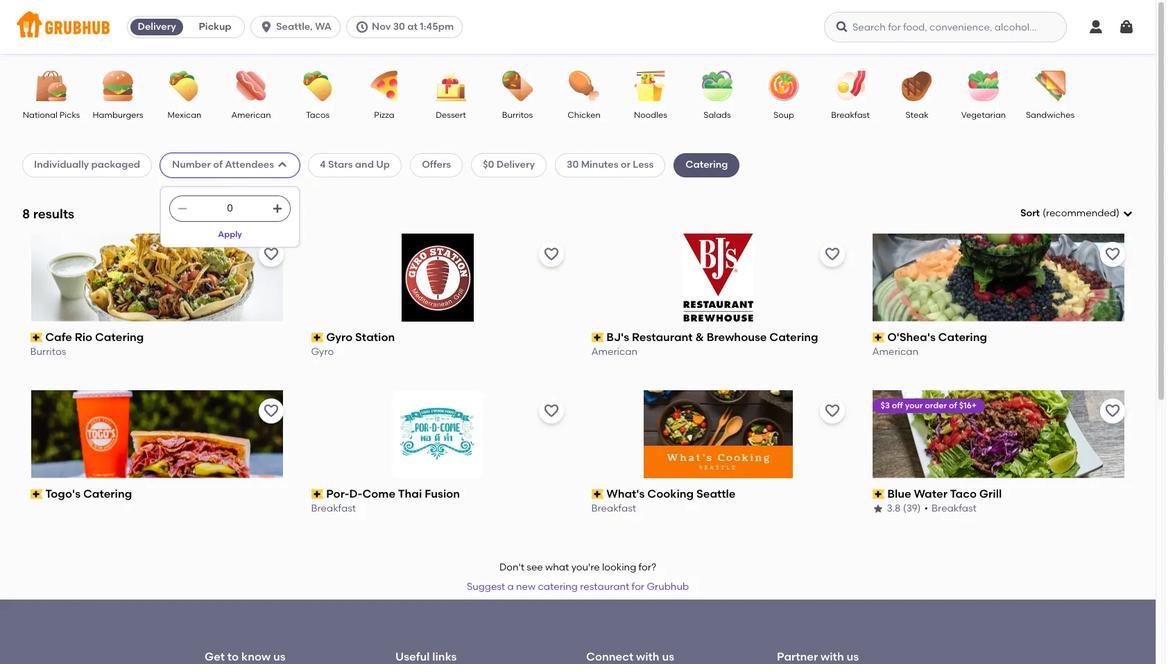 Task type: vqa. For each thing, say whether or not it's contained in the screenshot.
12"
no



Task type: locate. For each thing, give the bounding box(es) containing it.
togo's
[[46, 488, 81, 501]]

0 horizontal spatial svg image
[[277, 160, 288, 171]]

1 horizontal spatial with
[[821, 651, 844, 664]]

brewhouse
[[707, 331, 768, 344]]

subscription pass image inside por-d-come thai fusion link
[[311, 490, 324, 500]]

1 horizontal spatial delivery
[[497, 159, 535, 171]]

por-d-come thai fusion logo image
[[394, 390, 482, 479]]

partner with us
[[777, 651, 859, 664]]

of
[[213, 159, 223, 171], [949, 401, 958, 411]]

subscription pass image for blue water taco grill
[[873, 490, 885, 500]]

subscription pass image inside what's cooking seattle link
[[592, 490, 604, 500]]

1 horizontal spatial save this restaurant image
[[824, 403, 841, 420]]

american down o'shea's in the right of the page
[[873, 347, 919, 358]]

subscription pass image inside "bj's restaurant & brewhouse catering" link
[[592, 333, 604, 343]]

pickup
[[199, 21, 232, 33]]

breakfast down por-
[[311, 503, 356, 515]]

what
[[546, 562, 569, 574]]

us right "partner"
[[847, 651, 859, 664]]

0 horizontal spatial us
[[273, 651, 286, 664]]

subscription pass image
[[31, 333, 43, 343], [311, 333, 324, 343], [31, 490, 43, 500], [592, 490, 604, 500]]

up
[[376, 159, 390, 171]]

0 vertical spatial burritos
[[502, 110, 533, 120]]

don't see what you're looking for?
[[500, 562, 657, 574]]

noodles image
[[627, 71, 675, 101]]

blue water taco grill link
[[873, 487, 1126, 503]]

30 minutes or less
[[567, 159, 654, 171]]

1 horizontal spatial 30
[[567, 159, 579, 171]]

1:45pm
[[420, 21, 454, 33]]

subscription pass image for gyro station
[[311, 333, 324, 343]]

0 horizontal spatial of
[[213, 159, 223, 171]]

subscription pass image inside gyro station link
[[311, 333, 324, 343]]

save this restaurant button for what's cooking seattle
[[820, 399, 845, 424]]

fusion
[[425, 488, 460, 501]]

suggest a new catering restaurant for grubhub button
[[461, 576, 695, 601]]

1 vertical spatial delivery
[[497, 159, 535, 171]]

burritos down burritos image
[[502, 110, 533, 120]]

(
[[1043, 208, 1046, 219]]

8
[[22, 206, 30, 222]]

catering
[[686, 159, 728, 171], [95, 331, 144, 344], [770, 331, 819, 344], [939, 331, 988, 344], [84, 488, 132, 501]]

2 with from the left
[[821, 651, 844, 664]]

subscription pass image left o'shea's in the right of the page
[[873, 333, 885, 343]]

apply
[[218, 230, 242, 240]]

attendees
[[225, 159, 274, 171]]

save this restaurant image
[[1105, 246, 1122, 263], [543, 403, 560, 420], [824, 403, 841, 420]]

1 horizontal spatial us
[[662, 651, 675, 664]]

us right know
[[273, 651, 286, 664]]

sort ( recommended )
[[1021, 208, 1120, 219]]

svg image inside 8 results main content
[[277, 160, 288, 171]]

0 vertical spatial delivery
[[138, 21, 176, 33]]

0 horizontal spatial 30
[[393, 21, 405, 33]]

svg image
[[260, 20, 274, 34], [355, 20, 369, 34], [836, 20, 849, 34], [177, 204, 188, 215], [272, 204, 283, 215], [1123, 208, 1134, 219]]

subscription pass image inside 'togo's catering' link
[[31, 490, 43, 500]]

0 horizontal spatial delivery
[[138, 21, 176, 33]]

wa
[[315, 21, 332, 33]]

1 horizontal spatial of
[[949, 401, 958, 411]]

catering
[[538, 582, 578, 593]]

dessert
[[436, 110, 466, 120]]

hamburgers image
[[94, 71, 142, 101]]

national picks image
[[27, 71, 76, 101]]

delivery left pickup
[[138, 21, 176, 33]]

togo's catering
[[46, 488, 132, 501]]

thai
[[398, 488, 422, 501]]

svg image left seattle,
[[260, 20, 274, 34]]

individually packaged
[[34, 159, 140, 171]]

2 horizontal spatial save this restaurant image
[[1105, 246, 1122, 263]]

1 with from the left
[[636, 651, 660, 664]]

sandwiches
[[1026, 110, 1075, 120]]

subscription pass image left 'cafe'
[[31, 333, 43, 343]]

2 horizontal spatial us
[[847, 651, 859, 664]]

catering inside 'link'
[[939, 331, 988, 344]]

or
[[621, 159, 631, 171]]

with right "connect"
[[636, 651, 660, 664]]

$0 delivery
[[483, 159, 535, 171]]

3.8 (39)
[[887, 503, 921, 515]]

0 horizontal spatial with
[[636, 651, 660, 664]]

(39)
[[903, 503, 921, 515]]

0 vertical spatial gyro
[[326, 331, 353, 344]]

30 left minutes on the top
[[567, 159, 579, 171]]

subscription pass image inside blue water taco grill link
[[873, 490, 885, 500]]

delivery
[[138, 21, 176, 33], [497, 159, 535, 171]]

$3 off your order of $16+
[[881, 401, 977, 411]]

subscription pass image left the gyro station
[[311, 333, 324, 343]]

at
[[408, 21, 418, 33]]

breakfast
[[832, 110, 870, 120], [311, 503, 356, 515], [592, 503, 637, 515], [932, 503, 977, 515]]

gyro down the gyro station
[[311, 347, 334, 358]]

1 vertical spatial 30
[[567, 159, 579, 171]]

noodles
[[634, 110, 668, 120]]

don't
[[500, 562, 525, 574]]

useful links
[[396, 651, 457, 664]]

subscription pass image for cafe rio catering
[[31, 333, 43, 343]]

save this restaurant button
[[259, 242, 284, 267], [539, 242, 564, 267], [820, 242, 845, 267], [1101, 242, 1126, 267], [259, 399, 284, 424], [539, 399, 564, 424], [820, 399, 845, 424], [1101, 399, 1126, 424]]

packaged
[[91, 159, 140, 171]]

delivery button
[[128, 16, 186, 38]]

1 vertical spatial gyro
[[311, 347, 334, 358]]

chicken
[[568, 110, 601, 120]]

subscription pass image up star icon
[[873, 490, 885, 500]]

subscription pass image for por-d-come thai fusion
[[311, 490, 324, 500]]

0 horizontal spatial burritos
[[31, 347, 66, 358]]

stars
[[328, 159, 353, 171]]

30 inside "button"
[[393, 21, 405, 33]]

soup image
[[760, 71, 809, 101]]

vegetarian
[[962, 110, 1006, 120]]

subscription pass image
[[592, 333, 604, 343], [873, 333, 885, 343], [311, 490, 324, 500], [873, 490, 885, 500]]

seattle, wa
[[276, 21, 332, 33]]

None field
[[1021, 207, 1134, 221]]

of left $16+
[[949, 401, 958, 411]]

get to know us
[[205, 651, 286, 664]]

main navigation navigation
[[0, 0, 1156, 54]]

0 horizontal spatial save this restaurant image
[[543, 403, 560, 420]]

3 us from the left
[[847, 651, 859, 664]]

$3
[[881, 401, 890, 411]]

your
[[906, 401, 923, 411]]

svg image right input item quantity number field
[[272, 204, 283, 215]]

delivery inside 8 results main content
[[497, 159, 535, 171]]

individually
[[34, 159, 89, 171]]

with right "partner"
[[821, 651, 844, 664]]

1 horizontal spatial american
[[592, 347, 638, 358]]

delivery right $0 at the top left of page
[[497, 159, 535, 171]]

us for connect with us
[[662, 651, 675, 664]]

svg image left nov
[[355, 20, 369, 34]]

with
[[636, 651, 660, 664], [821, 651, 844, 664]]

burritos down 'cafe'
[[31, 347, 66, 358]]

save this restaurant button for o'shea's catering
[[1101, 242, 1126, 267]]

subscription pass image left bj's
[[592, 333, 604, 343]]

gyro
[[326, 331, 353, 344], [311, 347, 334, 358]]

subscription pass image left the 'togo's'
[[31, 490, 43, 500]]

4
[[320, 159, 326, 171]]

8 results main content
[[0, 54, 1156, 665]]

us right "connect"
[[662, 651, 675, 664]]

bj's
[[607, 331, 630, 344]]

subscription pass image left what's
[[592, 490, 604, 500]]

breakfast down what's
[[592, 503, 637, 515]]

american image
[[227, 71, 276, 101]]

0 vertical spatial of
[[213, 159, 223, 171]]

subscription pass image inside o'shea's catering 'link'
[[873, 333, 885, 343]]

national
[[23, 110, 58, 120]]

30 inside 8 results main content
[[567, 159, 579, 171]]

Input item quantity number field
[[195, 197, 265, 222]]

of right the number
[[213, 159, 223, 171]]

o'shea's
[[888, 331, 936, 344]]

2 us from the left
[[662, 651, 675, 664]]

subscription pass image for bj's restaurant & brewhouse catering
[[592, 333, 604, 343]]

30
[[393, 21, 405, 33], [567, 159, 579, 171]]

$16+
[[960, 401, 977, 411]]

30 left at
[[393, 21, 405, 33]]

cafe rio catering
[[46, 331, 144, 344]]

catering right o'shea's in the right of the page
[[939, 331, 988, 344]]

svg image inside nov 30 at 1:45pm "button"
[[355, 20, 369, 34]]

cafe rio catering logo image
[[22, 234, 292, 322]]

1 horizontal spatial burritos
[[502, 110, 533, 120]]

subscription pass image inside cafe rio catering link
[[31, 333, 43, 343]]

and
[[355, 159, 374, 171]]

pickup button
[[186, 16, 244, 38]]

subscription pass image left por-
[[311, 490, 324, 500]]

gyro left station
[[326, 331, 353, 344]]

none field containing sort
[[1021, 207, 1134, 221]]

2 horizontal spatial american
[[873, 347, 919, 358]]

mexican image
[[160, 71, 209, 101]]

what's cooking seattle
[[607, 488, 736, 501]]

blue water taco grill logo image
[[873, 390, 1125, 479]]

american down american image
[[231, 110, 271, 120]]

svg image
[[1088, 19, 1105, 35], [1119, 19, 1135, 35], [277, 160, 288, 171]]

hamburgers
[[93, 110, 143, 120]]

burritos
[[502, 110, 533, 120], [31, 347, 66, 358]]

save this restaurant image
[[263, 246, 279, 263], [543, 246, 560, 263], [824, 246, 841, 263], [263, 403, 279, 420], [1105, 403, 1122, 420]]

&
[[696, 331, 705, 344]]

dessert image
[[427, 71, 475, 101]]

1 vertical spatial burritos
[[31, 347, 66, 358]]

svg image right )
[[1123, 208, 1134, 219]]

american down bj's
[[592, 347, 638, 358]]

por-
[[326, 488, 349, 501]]

number
[[172, 159, 211, 171]]

burritos image
[[493, 71, 542, 101]]

water
[[914, 488, 948, 501]]

gyro station logo image
[[402, 234, 474, 322]]

0 vertical spatial 30
[[393, 21, 405, 33]]

you're
[[572, 562, 600, 574]]

with for partner
[[821, 651, 844, 664]]

3.8
[[887, 503, 901, 515]]

connect
[[586, 651, 634, 664]]



Task type: describe. For each thing, give the bounding box(es) containing it.
2 horizontal spatial svg image
[[1119, 19, 1135, 35]]

get
[[205, 651, 225, 664]]

pizza
[[374, 110, 395, 120]]

see
[[527, 562, 543, 574]]

order
[[925, 401, 947, 411]]

suggest
[[467, 582, 505, 593]]

save this restaurant image for o'shea's catering
[[1105, 246, 1122, 263]]

salads image
[[693, 71, 742, 101]]

station
[[355, 331, 395, 344]]

gyro for gyro
[[311, 347, 334, 358]]

bj's restaurant & brewhouse catering
[[607, 331, 819, 344]]

for?
[[639, 562, 657, 574]]

steak image
[[893, 71, 942, 101]]

national picks
[[23, 110, 80, 120]]

catering right rio
[[95, 331, 144, 344]]

seattle,
[[276, 21, 313, 33]]

tacos image
[[294, 71, 342, 101]]

Search for food, convenience, alcohol... search field
[[824, 12, 1067, 42]]

chicken image
[[560, 71, 609, 101]]

• breakfast
[[925, 503, 977, 515]]

pizza image
[[360, 71, 409, 101]]

vegetarian image
[[960, 71, 1008, 101]]

delivery inside button
[[138, 21, 176, 33]]

breakfast down taco
[[932, 503, 977, 515]]

bj's restaurant & brewhouse catering logo image
[[684, 234, 753, 322]]

)
[[1117, 208, 1120, 219]]

connect with us
[[586, 651, 675, 664]]

svg image inside seattle, wa button
[[260, 20, 274, 34]]

cafe
[[46, 331, 72, 344]]

por-d-come thai fusion link
[[311, 487, 564, 503]]

american for bj's restaurant & brewhouse catering
[[592, 347, 638, 358]]

cafe rio catering link
[[31, 330, 284, 346]]

subscription pass image for togo's catering
[[31, 490, 43, 500]]

1 vertical spatial of
[[949, 401, 958, 411]]

bj's restaurant & brewhouse catering link
[[592, 330, 845, 346]]

breakfast down breakfast image
[[832, 110, 870, 120]]

with for connect
[[636, 651, 660, 664]]

gyro station
[[326, 331, 395, 344]]

o'shea's catering
[[888, 331, 988, 344]]

breakfast image
[[827, 71, 875, 101]]

svg image up breakfast image
[[836, 20, 849, 34]]

save this restaurant button for gyro station
[[539, 242, 564, 267]]

none field inside 8 results main content
[[1021, 207, 1134, 221]]

$0
[[483, 159, 494, 171]]

o'shea's catering link
[[873, 330, 1126, 346]]

8 results
[[22, 206, 74, 222]]

save this restaurant button for por-d-come thai fusion
[[539, 399, 564, 424]]

us for partner with us
[[847, 651, 859, 664]]

1 horizontal spatial svg image
[[1088, 19, 1105, 35]]

apply button
[[212, 222, 248, 247]]

•
[[925, 503, 929, 515]]

what's cooking seattle link
[[592, 487, 845, 503]]

know
[[242, 651, 271, 664]]

subscription pass image for what's cooking seattle
[[592, 490, 604, 500]]

seattle
[[697, 488, 736, 501]]

restaurant
[[580, 582, 630, 593]]

to
[[228, 651, 239, 664]]

subscription pass image for o'shea's catering
[[873, 333, 885, 343]]

suggest a new catering restaurant for grubhub
[[467, 582, 689, 593]]

taco
[[950, 488, 977, 501]]

cooking
[[648, 488, 694, 501]]

restaurant
[[633, 331, 693, 344]]

grubhub
[[647, 582, 689, 593]]

save this restaurant image for por-d-come thai fusion
[[543, 403, 560, 420]]

svg image down the number
[[177, 204, 188, 215]]

4 stars and up
[[320, 159, 390, 171]]

save this restaurant image for cafe rio catering
[[263, 246, 279, 263]]

useful
[[396, 651, 430, 664]]

come
[[363, 488, 396, 501]]

blue
[[888, 488, 912, 501]]

minutes
[[581, 159, 619, 171]]

star icon image
[[873, 504, 884, 515]]

save this restaurant image for gyro station
[[543, 246, 560, 263]]

tacos
[[306, 110, 330, 120]]

american for o'shea's catering
[[873, 347, 919, 358]]

salads
[[704, 110, 731, 120]]

1 us from the left
[[273, 651, 286, 664]]

number of attendees
[[172, 159, 274, 171]]

less
[[633, 159, 654, 171]]

save this restaurant button for cafe rio catering
[[259, 242, 284, 267]]

catering down salads
[[686, 159, 728, 171]]

soup
[[774, 110, 795, 120]]

d-
[[349, 488, 363, 501]]

looking
[[602, 562, 637, 574]]

gyro for gyro station
[[326, 331, 353, 344]]

picks
[[60, 110, 80, 120]]

offers
[[422, 159, 451, 171]]

o'shea's catering logo image
[[873, 234, 1125, 322]]

grill
[[980, 488, 1002, 501]]

for
[[632, 582, 645, 593]]

a
[[508, 582, 514, 593]]

togo's catering link
[[31, 487, 284, 503]]

save this restaurant button for bj's restaurant & brewhouse catering
[[820, 242, 845, 267]]

sandwiches image
[[1026, 71, 1075, 101]]

steak
[[906, 110, 929, 120]]

catering right the 'togo's'
[[84, 488, 132, 501]]

results
[[33, 206, 74, 222]]

0 horizontal spatial american
[[231, 110, 271, 120]]

por-d-come thai fusion
[[326, 488, 460, 501]]

save this restaurant image for bj's restaurant & brewhouse catering
[[824, 246, 841, 263]]

off
[[892, 401, 904, 411]]

new
[[516, 582, 536, 593]]

rio
[[75, 331, 93, 344]]

catering right brewhouse
[[770, 331, 819, 344]]

nov 30 at 1:45pm
[[372, 21, 454, 33]]

nov 30 at 1:45pm button
[[346, 16, 468, 38]]

partner
[[777, 651, 818, 664]]

what's
[[607, 488, 645, 501]]

save this restaurant image for what's cooking seattle
[[824, 403, 841, 420]]

togo's catering logo image
[[22, 390, 292, 479]]

mexican
[[168, 110, 202, 120]]

what's cooking seattle logo image
[[644, 390, 793, 479]]



